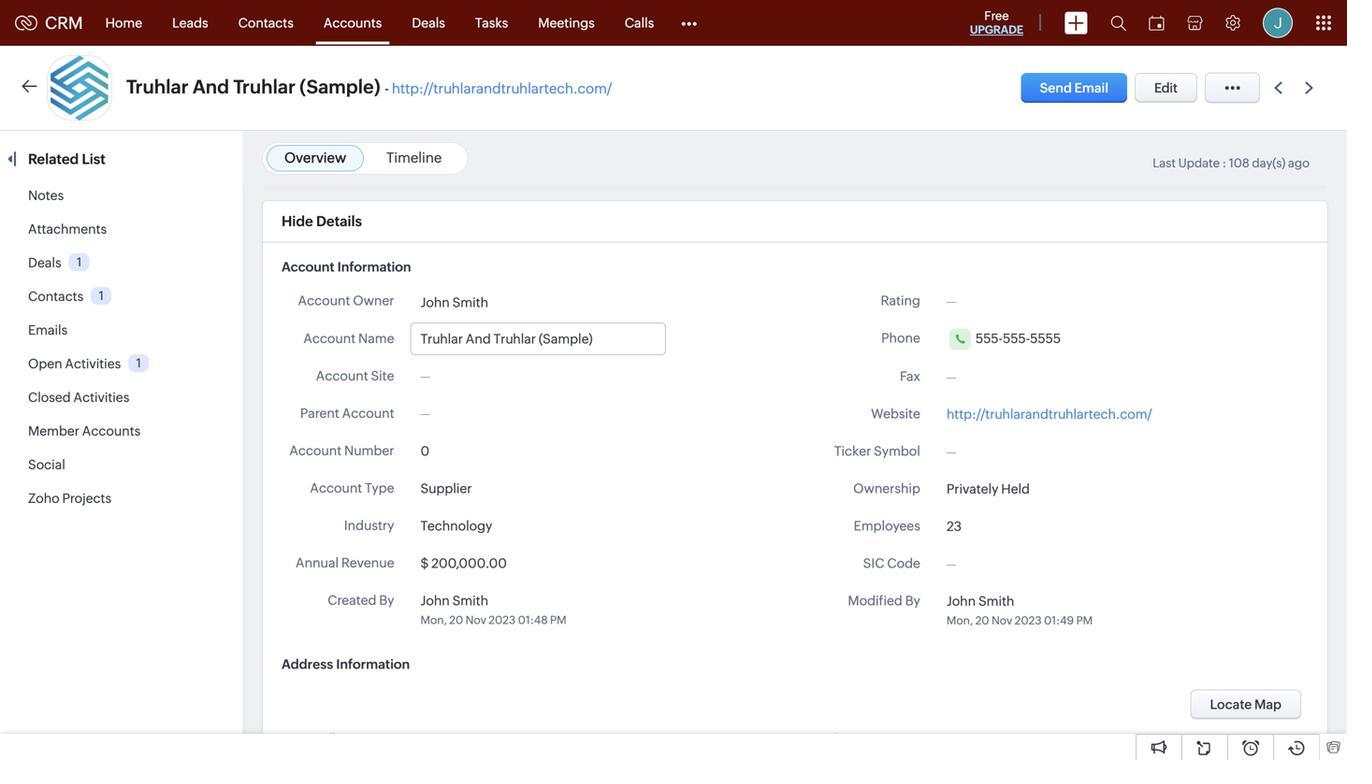 Task type: describe. For each thing, give the bounding box(es) containing it.
privately held
[[947, 482, 1030, 497]]

created by
[[328, 593, 394, 608]]

$
[[420, 556, 429, 571]]

website
[[871, 406, 920, 421]]

billing
[[317, 732, 355, 747]]

$  200,000.00
[[420, 556, 507, 571]]

create menu element
[[1053, 0, 1099, 45]]

member accounts link
[[28, 424, 141, 439]]

(sample) for truhlar and truhlar (sample)
[[539, 331, 593, 346]]

john for john smith mon, 20 nov 2023 01:49 pm
[[947, 594, 976, 609]]

1 vertical spatial contacts
[[28, 289, 83, 304]]

account for account number
[[289, 443, 342, 458]]

home link
[[90, 0, 157, 45]]

parent account
[[300, 406, 394, 421]]

nov for created by
[[465, 614, 486, 627]]

sic code
[[863, 556, 920, 571]]

related
[[28, 151, 79, 167]]

1 vertical spatial contacts link
[[28, 289, 83, 304]]

update
[[1178, 156, 1220, 170]]

account type
[[310, 481, 394, 496]]

send email button
[[1021, 73, 1127, 103]]

symbol
[[874, 444, 920, 459]]

rating
[[881, 293, 920, 308]]

calls link
[[610, 0, 669, 45]]

:
[[1222, 156, 1226, 170]]

2023 for technology
[[489, 614, 516, 627]]

http://truhlarandtruhlartech.com/ inside truhlar and truhlar (sample) - http://truhlarandtruhlartech.com/
[[392, 80, 612, 97]]

parent
[[300, 406, 339, 421]]

revenue
[[341, 556, 394, 570]]

employees
[[854, 519, 920, 534]]

tasks link
[[460, 0, 523, 45]]

type
[[365, 481, 394, 496]]

truhlar and truhlar (sample)
[[420, 331, 593, 346]]

send
[[1040, 80, 1072, 95]]

truhlar and truhlar (sample) - http://truhlarandtruhlartech.com/
[[126, 76, 612, 98]]

information for account information
[[337, 260, 411, 275]]

#88
[[502, 732, 525, 747]]

1 horizontal spatial accounts
[[324, 15, 382, 30]]

modified
[[848, 594, 902, 609]]

member
[[28, 424, 79, 439]]

timeline link
[[386, 150, 442, 166]]

1 for open activities
[[136, 356, 141, 370]]

held
[[1001, 482, 1030, 497]]

zoho
[[28, 491, 60, 506]]

timeline
[[386, 150, 442, 166]]

related list
[[28, 151, 109, 167]]

shipping
[[826, 732, 881, 747]]

account site
[[316, 368, 394, 383]]

5 boston ave #88
[[420, 732, 525, 747]]

search element
[[1099, 0, 1138, 46]]

account for account owner
[[298, 293, 350, 308]]

ave
[[477, 732, 500, 747]]

1 vertical spatial deals link
[[28, 255, 61, 270]]

home
[[105, 15, 142, 30]]

1 for deals
[[77, 255, 82, 269]]

street for shipping street
[[884, 732, 920, 747]]

profile element
[[1252, 0, 1304, 45]]

leads
[[172, 15, 208, 30]]

01:48
[[518, 614, 548, 627]]

attachments
[[28, 222, 107, 237]]

hide details
[[282, 213, 362, 230]]

hide
[[282, 213, 313, 230]]

by for created by
[[379, 593, 394, 608]]

0 vertical spatial http://truhlarandtruhlartech.com/ link
[[392, 80, 612, 97]]

overview
[[284, 150, 346, 166]]

0
[[420, 444, 429, 459]]

pm for technology
[[550, 614, 567, 627]]

create menu image
[[1065, 12, 1088, 34]]

tasks
[[475, 15, 508, 30]]

created
[[328, 593, 376, 608]]

john smith
[[420, 295, 488, 310]]

free upgrade
[[970, 9, 1023, 36]]

1 horizontal spatial contacts link
[[223, 0, 309, 45]]

1 horizontal spatial http://truhlarandtruhlartech.com/ link
[[947, 407, 1152, 422]]

shipping street
[[826, 732, 920, 747]]

sic
[[863, 556, 884, 571]]

last
[[1153, 156, 1176, 170]]

crm link
[[15, 13, 83, 33]]

meetings link
[[523, 0, 610, 45]]

address information
[[282, 657, 410, 672]]

logo image
[[15, 15, 37, 30]]

closed
[[28, 390, 71, 405]]

zoho projects link
[[28, 491, 111, 506]]

closed activities link
[[28, 390, 129, 405]]

activities for closed activities
[[73, 390, 129, 405]]

social
[[28, 457, 65, 472]]

0 horizontal spatial accounts
[[82, 424, 141, 439]]

5
[[420, 732, 428, 747]]

smith for john smith
[[452, 295, 488, 310]]

john for john smith mon, 20 nov 2023 01:48 pm
[[420, 593, 450, 608]]

technology
[[420, 519, 492, 534]]

smith for john smith mon, 20 nov 2023 01:49 pm
[[978, 594, 1014, 609]]

ticker
[[834, 444, 871, 459]]

john smith mon, 20 nov 2023 01:49 pm
[[947, 594, 1093, 627]]

mon, for modified by
[[947, 615, 973, 627]]



Task type: locate. For each thing, give the bounding box(es) containing it.
previous record image
[[1274, 82, 1283, 94]]

pm inside john smith mon, 20 nov 2023 01:49 pm
[[1076, 615, 1093, 627]]

1 vertical spatial http://truhlarandtruhlartech.com/ link
[[947, 407, 1152, 422]]

0 horizontal spatial 1
[[77, 255, 82, 269]]

pm right 01:48
[[550, 614, 567, 627]]

0 horizontal spatial pm
[[550, 614, 567, 627]]

-
[[385, 80, 389, 97]]

emails link
[[28, 323, 68, 338]]

nov inside john smith mon, 20 nov 2023 01:49 pm
[[992, 615, 1012, 627]]

details
[[316, 213, 362, 230]]

and for truhlar and truhlar (sample)
[[466, 331, 491, 346]]

modified by
[[848, 594, 920, 609]]

Other Modules field
[[669, 8, 709, 38]]

01:49
[[1044, 615, 1074, 627]]

accounts down closed activities
[[82, 424, 141, 439]]

0 vertical spatial deals
[[412, 15, 445, 30]]

1 horizontal spatial nov
[[992, 615, 1012, 627]]

ticker symbol
[[834, 444, 920, 459]]

leads link
[[157, 0, 223, 45]]

1 horizontal spatial 2023
[[1015, 615, 1042, 627]]

open
[[28, 356, 62, 371]]

closed activities
[[28, 390, 129, 405]]

pm
[[550, 614, 567, 627], [1076, 615, 1093, 627]]

deals link left tasks
[[397, 0, 460, 45]]

1 horizontal spatial by
[[905, 594, 920, 609]]

0 horizontal spatial contacts link
[[28, 289, 83, 304]]

1 555- from the left
[[976, 331, 1003, 346]]

mon,
[[420, 614, 447, 627], [947, 615, 973, 627]]

0 horizontal spatial street
[[358, 732, 394, 747]]

20 for modified by
[[975, 615, 989, 627]]

attachments link
[[28, 222, 107, 237]]

2 555- from the left
[[1003, 331, 1030, 346]]

information for address information
[[336, 657, 410, 672]]

1 horizontal spatial deals link
[[397, 0, 460, 45]]

search image
[[1110, 15, 1126, 31]]

0 horizontal spatial nov
[[465, 614, 486, 627]]

0 vertical spatial activities
[[65, 356, 121, 371]]

industry
[[344, 518, 394, 533]]

supplier
[[420, 481, 472, 496]]

notes link
[[28, 188, 64, 203]]

activities up member accounts link
[[73, 390, 129, 405]]

1 vertical spatial (sample)
[[539, 331, 593, 346]]

108
[[1229, 156, 1250, 170]]

1 vertical spatial 1
[[99, 289, 104, 303]]

1 vertical spatial and
[[466, 331, 491, 346]]

mon, inside 'john smith mon, 20 nov 2023 01:48 pm'
[[420, 614, 447, 627]]

20 down $  200,000.00 on the left bottom
[[449, 614, 463, 627]]

contacts link right leads at top left
[[223, 0, 309, 45]]

account down parent
[[289, 443, 342, 458]]

account owner
[[298, 293, 394, 308]]

1
[[77, 255, 82, 269], [99, 289, 104, 303], [136, 356, 141, 370]]

0 vertical spatial accounts
[[324, 15, 382, 30]]

http://truhlarandtruhlartech.com/ link down 5555
[[947, 407, 1152, 422]]

and
[[193, 76, 229, 98], [466, 331, 491, 346]]

contacts
[[238, 15, 294, 30], [28, 289, 83, 304]]

0 horizontal spatial contacts
[[28, 289, 83, 304]]

0 vertical spatial contacts
[[238, 15, 294, 30]]

1 horizontal spatial http://truhlarandtruhlartech.com/
[[947, 407, 1152, 422]]

2023 left 01:49
[[1015, 615, 1042, 627]]

crm
[[45, 13, 83, 33]]

1 horizontal spatial deals
[[412, 15, 445, 30]]

name
[[358, 331, 394, 346]]

nov
[[465, 614, 486, 627], [992, 615, 1012, 627]]

0 horizontal spatial mon,
[[420, 614, 447, 627]]

account information
[[282, 260, 411, 275]]

pm right 01:49
[[1076, 615, 1093, 627]]

by right created
[[379, 593, 394, 608]]

2023 for 23
[[1015, 615, 1042, 627]]

account down account number
[[310, 481, 362, 496]]

pm inside 'john smith mon, 20 nov 2023 01:48 pm'
[[550, 614, 567, 627]]

account for account site
[[316, 368, 368, 383]]

projects
[[62, 491, 111, 506]]

billing street
[[317, 732, 394, 747]]

(sample) for truhlar and truhlar (sample) - http://truhlarandtruhlartech.com/
[[300, 76, 380, 98]]

street right billing
[[358, 732, 394, 747]]

john inside john smith mon, 20 nov 2023 01:49 pm
[[947, 594, 976, 609]]

0 vertical spatial (sample)
[[300, 76, 380, 98]]

notes
[[28, 188, 64, 203]]

nov for modified by
[[992, 615, 1012, 627]]

john
[[420, 295, 450, 310], [420, 593, 450, 608], [947, 594, 976, 609]]

20 left 01:49
[[975, 615, 989, 627]]

0 horizontal spatial by
[[379, 593, 394, 608]]

john inside 'john smith mon, 20 nov 2023 01:48 pm'
[[420, 593, 450, 608]]

accounts up truhlar and truhlar (sample) - http://truhlarandtruhlartech.com/
[[324, 15, 382, 30]]

next record image
[[1305, 82, 1317, 94]]

1 vertical spatial activities
[[73, 390, 129, 405]]

2023 inside john smith mon, 20 nov 2023 01:49 pm
[[1015, 615, 1042, 627]]

1 horizontal spatial street
[[884, 732, 920, 747]]

annual revenue
[[296, 556, 394, 570]]

1 vertical spatial information
[[336, 657, 410, 672]]

social link
[[28, 457, 65, 472]]

account
[[282, 260, 334, 275], [298, 293, 350, 308], [303, 331, 356, 346], [316, 368, 368, 383], [342, 406, 394, 421], [289, 443, 342, 458], [310, 481, 362, 496]]

ago
[[1288, 156, 1310, 170]]

smith inside 'john smith mon, 20 nov 2023 01:48 pm'
[[452, 593, 488, 608]]

open activities link
[[28, 356, 121, 371]]

20 for created by
[[449, 614, 463, 627]]

john right owner
[[420, 295, 450, 310]]

20 inside 'john smith mon, 20 nov 2023 01:48 pm'
[[449, 614, 463, 627]]

http://truhlarandtruhlartech.com/ down 5555
[[947, 407, 1152, 422]]

by for modified by
[[905, 594, 920, 609]]

2 vertical spatial 1
[[136, 356, 141, 370]]

overview link
[[284, 150, 346, 166]]

0 vertical spatial 1
[[77, 255, 82, 269]]

street right shipping
[[884, 732, 920, 747]]

0 vertical spatial contacts link
[[223, 0, 309, 45]]

john smith mon, 20 nov 2023 01:48 pm
[[420, 593, 567, 627]]

1 for contacts
[[99, 289, 104, 303]]

1 horizontal spatial 1
[[99, 289, 104, 303]]

0 vertical spatial http://truhlarandtruhlartech.com/
[[392, 80, 612, 97]]

1 horizontal spatial (sample)
[[539, 331, 593, 346]]

and down leads at top left
[[193, 76, 229, 98]]

account down the account information
[[298, 293, 350, 308]]

nov inside 'john smith mon, 20 nov 2023 01:48 pm'
[[465, 614, 486, 627]]

contacts right leads at top left
[[238, 15, 294, 30]]

1 horizontal spatial pm
[[1076, 615, 1093, 627]]

None button
[[1190, 690, 1301, 720]]

contacts link
[[223, 0, 309, 45], [28, 289, 83, 304]]

and for truhlar and truhlar (sample) - http://truhlarandtruhlartech.com/
[[193, 76, 229, 98]]

activities
[[65, 356, 121, 371], [73, 390, 129, 405]]

send email
[[1040, 80, 1108, 95]]

and down john smith
[[466, 331, 491, 346]]

street for billing street
[[358, 732, 394, 747]]

0 horizontal spatial http://truhlarandtruhlartech.com/ link
[[392, 80, 612, 97]]

2 street from the left
[[884, 732, 920, 747]]

account for account information
[[282, 260, 334, 275]]

nov left 01:49
[[992, 615, 1012, 627]]

mon, inside john smith mon, 20 nov 2023 01:49 pm
[[947, 615, 973, 627]]

0 horizontal spatial 2023
[[489, 614, 516, 627]]

1 horizontal spatial 20
[[975, 615, 989, 627]]

account number
[[289, 443, 394, 458]]

truhlar
[[126, 76, 188, 98], [233, 76, 295, 98], [420, 331, 463, 346], [493, 331, 536, 346]]

hide details link
[[282, 213, 362, 230]]

mon, for created by
[[420, 614, 447, 627]]

john down "23"
[[947, 594, 976, 609]]

address
[[282, 657, 333, 672]]

1 vertical spatial deals
[[28, 255, 61, 270]]

information up owner
[[337, 260, 411, 275]]

by right modified
[[905, 594, 920, 609]]

0 horizontal spatial deals
[[28, 255, 61, 270]]

activities up closed activities
[[65, 356, 121, 371]]

profile image
[[1263, 8, 1293, 38]]

1 street from the left
[[358, 732, 394, 747]]

smith inside john smith mon, 20 nov 2023 01:49 pm
[[978, 594, 1014, 609]]

day(s)
[[1252, 156, 1286, 170]]

edit
[[1154, 80, 1178, 95]]

0 horizontal spatial deals link
[[28, 255, 61, 270]]

23
[[947, 519, 962, 534]]

fax
[[900, 369, 920, 384]]

account up number
[[342, 406, 394, 421]]

upgrade
[[970, 23, 1023, 36]]

owner
[[353, 293, 394, 308]]

1 right open activities
[[136, 356, 141, 370]]

smith for john smith mon, 20 nov 2023 01:48 pm
[[452, 593, 488, 608]]

annual
[[296, 556, 339, 570]]

2 horizontal spatial 1
[[136, 356, 141, 370]]

deals down attachments link
[[28, 255, 61, 270]]

http://truhlarandtruhlartech.com/ link down tasks
[[392, 80, 612, 97]]

account down hide
[[282, 260, 334, 275]]

1 vertical spatial http://truhlarandtruhlartech.com/
[[947, 407, 1152, 422]]

0 horizontal spatial http://truhlarandtruhlartech.com/
[[392, 80, 612, 97]]

open activities
[[28, 356, 121, 371]]

http://truhlarandtruhlartech.com/ link
[[392, 80, 612, 97], [947, 407, 1152, 422]]

site
[[371, 368, 394, 383]]

2023 inside 'john smith mon, 20 nov 2023 01:48 pm'
[[489, 614, 516, 627]]

deals link down attachments link
[[28, 255, 61, 270]]

nov left 01:48
[[465, 614, 486, 627]]

1 horizontal spatial contacts
[[238, 15, 294, 30]]

contacts link up emails
[[28, 289, 83, 304]]

list
[[82, 151, 105, 167]]

account up "parent account" at the bottom left of the page
[[316, 368, 368, 383]]

boston
[[431, 732, 474, 747]]

http://truhlarandtruhlartech.com/ down tasks
[[392, 80, 612, 97]]

0 horizontal spatial and
[[193, 76, 229, 98]]

1 horizontal spatial mon,
[[947, 615, 973, 627]]

john for john smith
[[420, 295, 450, 310]]

account down account owner
[[303, 331, 356, 346]]

1 vertical spatial accounts
[[82, 424, 141, 439]]

activities for open activities
[[65, 356, 121, 371]]

phone
[[881, 331, 920, 346]]

20
[[449, 614, 463, 627], [975, 615, 989, 627]]

20 inside john smith mon, 20 nov 2023 01:49 pm
[[975, 615, 989, 627]]

555-555-5555
[[976, 331, 1061, 346]]

pm for 23
[[1076, 615, 1093, 627]]

2023 left 01:48
[[489, 614, 516, 627]]

number
[[344, 443, 394, 458]]

1 up open activities
[[99, 289, 104, 303]]

1 down attachments link
[[77, 255, 82, 269]]

0 vertical spatial and
[[193, 76, 229, 98]]

contacts up emails
[[28, 289, 83, 304]]

calls
[[625, 15, 654, 30]]

account for account type
[[310, 481, 362, 496]]

privately
[[947, 482, 999, 497]]

email
[[1074, 80, 1108, 95]]

1 horizontal spatial and
[[466, 331, 491, 346]]

member accounts
[[28, 424, 141, 439]]

information down created by
[[336, 657, 410, 672]]

account for account name
[[303, 331, 356, 346]]

ownership
[[853, 481, 920, 496]]

deals link
[[397, 0, 460, 45], [28, 255, 61, 270]]

0 horizontal spatial (sample)
[[300, 76, 380, 98]]

0 vertical spatial deals link
[[397, 0, 460, 45]]

calendar image
[[1149, 15, 1165, 30]]

200,000.00
[[431, 556, 507, 571]]

zoho projects
[[28, 491, 111, 506]]

john down "$"
[[420, 593, 450, 608]]

0 vertical spatial information
[[337, 260, 411, 275]]

0 horizontal spatial 20
[[449, 614, 463, 627]]

deals left tasks
[[412, 15, 445, 30]]

meetings
[[538, 15, 595, 30]]

deals
[[412, 15, 445, 30], [28, 255, 61, 270]]

http://truhlarandtruhlartech.com/
[[392, 80, 612, 97], [947, 407, 1152, 422]]

edit button
[[1135, 73, 1197, 103]]

accounts link
[[309, 0, 397, 45]]



Task type: vqa. For each thing, say whether or not it's contained in the screenshot.


